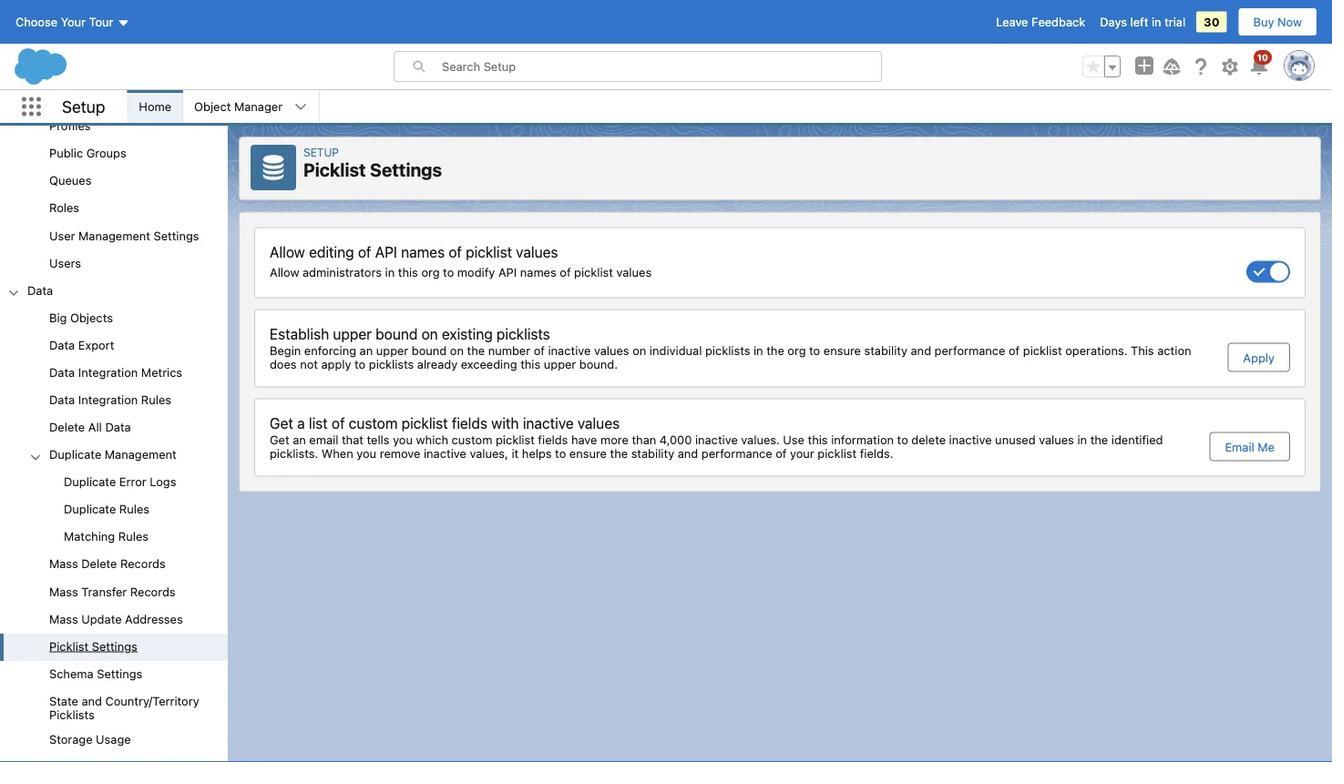Task type: vqa. For each thing, say whether or not it's contained in the screenshot.
Search Setup text box
yes



Task type: describe. For each thing, give the bounding box(es) containing it.
30
[[1204, 15, 1220, 29]]

already
[[417, 358, 458, 371]]

home link
[[128, 90, 182, 123]]

delete all data link
[[49, 421, 131, 437]]

picklists.
[[270, 447, 318, 461]]

setup link
[[304, 146, 339, 159]]

email
[[309, 433, 339, 447]]

storage usage link
[[49, 733, 131, 749]]

when
[[322, 447, 353, 461]]

duplicate management
[[49, 448, 177, 462]]

with
[[492, 415, 519, 432]]

setup picklist settings
[[304, 146, 442, 180]]

0 horizontal spatial picklists
[[369, 358, 414, 371]]

setup for setup picklist settings
[[304, 146, 339, 159]]

user management settings
[[49, 229, 199, 242]]

mass for mass transfer records
[[49, 585, 78, 599]]

of up allow administrators in this org to modify api names of picklist values
[[449, 243, 462, 261]]

group containing profiles
[[0, 59, 228, 278]]

update
[[81, 612, 122, 626]]

roles
[[49, 201, 79, 215]]

1 vertical spatial delete
[[81, 558, 117, 571]]

bound inside 'begin enforcing an upper bound on the number of inactive values on individual picklists in the org to ensure stability and performance of picklist operations. this action does not apply to picklists already exceeding this upper bound.'
[[412, 344, 447, 358]]

logs
[[150, 475, 176, 489]]

duplicate rules link
[[64, 503, 150, 519]]

storage
[[49, 733, 93, 747]]

inactive right delete
[[950, 433, 992, 447]]

this inside the get an email that tells you which custom picklist fields have more than 4,000 inactive values. use this information to delete inactive unused values in the identified picklists. when you remove inactive values, it helps to ensure the stability and performance of your picklist fields.
[[808, 433, 828, 447]]

list
[[309, 415, 328, 432]]

1 horizontal spatial upper
[[376, 344, 409, 358]]

the up values.
[[767, 344, 785, 358]]

data for data integration rules
[[49, 393, 75, 407]]

setup for setup
[[62, 97, 105, 116]]

records for mass transfer records
[[130, 585, 176, 599]]

leave
[[997, 15, 1029, 29]]

duplicate for duplicate error logs
[[64, 475, 116, 489]]

schema settings
[[49, 667, 142, 681]]

data integration metrics
[[49, 366, 182, 379]]

does
[[270, 358, 297, 371]]

object manager link
[[183, 90, 294, 123]]

fields.
[[860, 447, 894, 461]]

the left "than"
[[610, 447, 628, 461]]

have
[[571, 433, 597, 447]]

number
[[488, 344, 531, 358]]

data link
[[27, 283, 53, 300]]

of right list
[[332, 415, 345, 432]]

0 horizontal spatial upper
[[333, 325, 372, 343]]

choose your tour button
[[15, 7, 131, 36]]

this
[[1131, 344, 1155, 358]]

storage usage
[[49, 733, 131, 747]]

1 horizontal spatial api
[[499, 265, 517, 279]]

duplicate rules
[[64, 503, 150, 516]]

allow editing of api names of picklist values
[[270, 243, 558, 261]]

it
[[512, 447, 519, 461]]

0 vertical spatial this
[[398, 265, 418, 279]]

values up have
[[578, 415, 620, 432]]

delete
[[912, 433, 946, 447]]

duplicate for duplicate management
[[49, 448, 101, 462]]

get an email that tells you which custom picklist fields have more than 4,000 inactive values. use this information to delete inactive unused values in the identified picklists. when you remove inactive values, it helps to ensure the stability and performance of your picklist fields.
[[270, 433, 1164, 461]]

data export link
[[49, 338, 114, 355]]

feedback
[[1032, 15, 1086, 29]]

use
[[783, 433, 805, 447]]

users link
[[49, 256, 81, 273]]

an inside 'begin enforcing an upper bound on the number of inactive values on individual picklists in the org to ensure stability and performance of picklist operations. this action does not apply to picklists already exceeding this upper bound.'
[[360, 344, 373, 358]]

your
[[61, 15, 86, 29]]

profiles
[[49, 119, 91, 133]]

get for get an email that tells you which custom picklist fields have more than 4,000 inactive values. use this information to delete inactive unused values in the identified picklists. when you remove inactive values, it helps to ensure the stability and performance of your picklist fields.
[[270, 433, 290, 447]]

state and country/territory picklists link
[[49, 695, 228, 722]]

mass transfer records link
[[49, 585, 176, 602]]

and inside state and country/territory picklists
[[82, 695, 102, 708]]

data integration metrics link
[[49, 366, 182, 382]]

queues
[[49, 174, 92, 187]]

0 vertical spatial custom
[[349, 415, 398, 432]]

that
[[342, 433, 364, 447]]

schema
[[49, 667, 94, 681]]

home
[[139, 100, 171, 113]]

mass update addresses link
[[49, 612, 183, 629]]

establish
[[270, 325, 329, 343]]

inactive down the get a list of custom picklist fields with inactive values
[[424, 447, 467, 461]]

duplicate for duplicate rules
[[64, 503, 116, 516]]

1 horizontal spatial picklists
[[497, 325, 550, 343]]

not
[[300, 358, 318, 371]]

enforcing
[[304, 344, 356, 358]]

picklist inside the setup picklist settings
[[304, 159, 366, 180]]

data integration rules link
[[49, 393, 171, 410]]

1 vertical spatial names
[[520, 265, 557, 279]]

usage
[[96, 733, 131, 747]]

get a list of custom picklist fields with inactive values
[[270, 415, 620, 432]]

2 horizontal spatial upper
[[544, 358, 576, 371]]

1 horizontal spatial on
[[450, 344, 464, 358]]

matching rules
[[64, 530, 149, 544]]

allow for allow administrators in this org to modify api names of picklist values
[[270, 265, 299, 279]]

now
[[1278, 15, 1303, 29]]

establish upper bound on existing picklists
[[270, 325, 550, 343]]

trial
[[1165, 15, 1186, 29]]

and inside the get an email that tells you which custom picklist fields have more than 4,000 inactive values. use this information to delete inactive unused values in the identified picklists. when you remove inactive values, it helps to ensure the stability and performance of your picklist fields.
[[678, 447, 698, 461]]

schema settings link
[[49, 667, 142, 684]]

groups
[[86, 146, 126, 160]]

data for data link
[[27, 283, 53, 297]]

allow for allow editing of api names of picklist values
[[270, 243, 305, 261]]

addresses
[[125, 612, 183, 626]]

user
[[49, 229, 75, 242]]

values inside 'begin enforcing an upper bound on the number of inactive values on individual picklists in the org to ensure stability and performance of picklist operations. this action does not apply to picklists already exceeding this upper bound.'
[[594, 344, 630, 358]]

10 button
[[1249, 50, 1273, 77]]

in down allow editing of api names of picklist values
[[385, 265, 395, 279]]

roles link
[[49, 201, 79, 218]]

allow administrators in this org to modify api names of picklist values
[[270, 265, 652, 279]]

4,000
[[660, 433, 692, 447]]

rules for duplicate rules
[[119, 503, 150, 516]]

0 vertical spatial delete
[[49, 421, 85, 434]]

2 horizontal spatial picklists
[[706, 344, 751, 358]]

settings inside schema settings link
[[97, 667, 142, 681]]

values inside the get an email that tells you which custom picklist fields have more than 4,000 inactive values. use this information to delete inactive unused values in the identified picklists. when you remove inactive values, it helps to ensure the stability and performance of your picklist fields.
[[1039, 433, 1075, 447]]

an inside the get an email that tells you which custom picklist fields have more than 4,000 inactive values. use this information to delete inactive unused values in the identified picklists. when you remove inactive values, it helps to ensure the stability and performance of your picklist fields.
[[293, 433, 306, 447]]

choose
[[15, 15, 58, 29]]

picklists
[[49, 708, 95, 722]]

left
[[1131, 15, 1149, 29]]

the left identified
[[1091, 433, 1109, 447]]

0 horizontal spatial api
[[375, 243, 397, 261]]

duplicate error logs
[[64, 475, 176, 489]]

object manager
[[194, 100, 283, 113]]

country/territory
[[105, 695, 199, 708]]

object
[[194, 100, 231, 113]]

org inside 'begin enforcing an upper bound on the number of inactive values on individual picklists in the org to ensure stability and performance of picklist operations. this action does not apply to picklists already exceeding this upper bound.'
[[788, 344, 806, 358]]

integration for metrics
[[78, 366, 138, 379]]

objects
[[70, 311, 113, 325]]

manager
[[234, 100, 283, 113]]

begin
[[270, 344, 301, 358]]

editing
[[309, 243, 354, 261]]

settings inside picklist settings link
[[92, 640, 137, 654]]

picklist inside 'begin enforcing an upper bound on the number of inactive values on individual picklists in the org to ensure stability and performance of picklist operations. this action does not apply to picklists already exceeding this upper bound.'
[[1024, 344, 1063, 358]]

mass transfer records
[[49, 585, 176, 599]]



Task type: locate. For each thing, give the bounding box(es) containing it.
queues link
[[49, 174, 92, 190]]

1 vertical spatial rules
[[119, 503, 150, 516]]

1 vertical spatial ensure
[[570, 447, 607, 461]]

of right number
[[534, 344, 545, 358]]

which
[[416, 433, 449, 447]]

matching rules link
[[64, 530, 149, 547]]

data inside 'link'
[[49, 338, 75, 352]]

3 mass from the top
[[49, 612, 78, 626]]

0 vertical spatial records
[[120, 558, 166, 571]]

inactive right '4,000'
[[695, 433, 738, 447]]

0 vertical spatial ensure
[[824, 344, 861, 358]]

the down 'existing'
[[467, 344, 485, 358]]

data tree item
[[0, 278, 228, 755]]

2 horizontal spatial on
[[633, 344, 647, 358]]

an
[[360, 344, 373, 358], [293, 433, 306, 447]]

Search Setup text field
[[442, 52, 881, 81]]

1 horizontal spatial setup
[[304, 146, 339, 159]]

names
[[401, 243, 445, 261], [520, 265, 557, 279]]

1 vertical spatial get
[[270, 433, 290, 447]]

email me
[[1226, 440, 1275, 454]]

1 allow from the top
[[270, 243, 305, 261]]

1 get from the top
[[270, 415, 293, 432]]

0 vertical spatial allow
[[270, 243, 305, 261]]

and down schema settings link
[[82, 695, 102, 708]]

0 vertical spatial rules
[[141, 393, 171, 407]]

1 vertical spatial org
[[788, 344, 806, 358]]

1 integration from the top
[[78, 366, 138, 379]]

performance
[[935, 344, 1006, 358], [702, 447, 773, 461]]

mass delete records link
[[49, 558, 166, 574]]

0 vertical spatial integration
[[78, 366, 138, 379]]

2 allow from the top
[[270, 265, 299, 279]]

management inside "tree item"
[[105, 448, 177, 462]]

1 vertical spatial api
[[499, 265, 517, 279]]

data
[[27, 283, 53, 297], [49, 338, 75, 352], [49, 366, 75, 379], [49, 393, 75, 407], [105, 421, 131, 434]]

duplicate management tree item
[[0, 442, 228, 552]]

picklist inside picklist settings link
[[49, 640, 89, 654]]

names right modify
[[520, 265, 557, 279]]

begin enforcing an upper bound on the number of inactive values on individual picklists in the org to ensure stability and performance of picklist operations. this action does not apply to picklists already exceeding this upper bound.
[[270, 344, 1192, 371]]

1 horizontal spatial and
[[678, 447, 698, 461]]

0 vertical spatial bound
[[376, 325, 418, 343]]

big
[[49, 311, 67, 325]]

ensure
[[824, 344, 861, 358], [570, 447, 607, 461]]

in right left
[[1152, 15, 1162, 29]]

than
[[632, 433, 657, 447]]

0 vertical spatial fields
[[452, 415, 488, 432]]

mass update addresses
[[49, 612, 183, 626]]

1 mass from the top
[[49, 558, 78, 571]]

0 horizontal spatial setup
[[62, 97, 105, 116]]

0 horizontal spatial names
[[401, 243, 445, 261]]

inactive up helps
[[523, 415, 574, 432]]

2 vertical spatial mass
[[49, 612, 78, 626]]

fields
[[452, 415, 488, 432], [538, 433, 568, 447]]

of
[[358, 243, 371, 261], [449, 243, 462, 261], [560, 265, 571, 279], [534, 344, 545, 358], [1009, 344, 1020, 358], [332, 415, 345, 432], [776, 447, 787, 461]]

bound down establish upper bound on existing picklists at top left
[[412, 344, 447, 358]]

custom up tells
[[349, 415, 398, 432]]

remove
[[380, 447, 421, 461]]

all
[[88, 421, 102, 434]]

group containing big objects
[[0, 305, 228, 755]]

0 vertical spatial picklist
[[304, 159, 366, 180]]

integration for rules
[[78, 393, 138, 407]]

0 horizontal spatial ensure
[[570, 447, 607, 461]]

2 vertical spatial duplicate
[[64, 503, 116, 516]]

1 vertical spatial allow
[[270, 265, 299, 279]]

you right when
[[357, 447, 377, 461]]

a
[[297, 415, 305, 432]]

tells
[[367, 433, 390, 447]]

fields inside the get an email that tells you which custom picklist fields have more than 4,000 inactive values. use this information to delete inactive unused values in the identified picklists. when you remove inactive values, it helps to ensure the stability and performance of your picklist fields.
[[538, 433, 568, 447]]

custom down the get a list of custom picklist fields with inactive values
[[452, 433, 493, 447]]

setup inside the setup picklist settings
[[304, 146, 339, 159]]

1 vertical spatial duplicate
[[64, 475, 116, 489]]

1 vertical spatial integration
[[78, 393, 138, 407]]

exceeding
[[461, 358, 517, 371]]

mass left transfer
[[49, 585, 78, 599]]

upper down establish upper bound on existing picklists at top left
[[376, 344, 409, 358]]

picklists down establish upper bound on existing picklists at top left
[[369, 358, 414, 371]]

public groups link
[[49, 146, 126, 163]]

rules down error
[[119, 503, 150, 516]]

management up error
[[105, 448, 177, 462]]

data export
[[49, 338, 114, 352]]

mass delete records
[[49, 558, 166, 571]]

public groups
[[49, 146, 126, 160]]

2 get from the top
[[270, 433, 290, 447]]

delete all data
[[49, 421, 131, 434]]

performance inside the get an email that tells you which custom picklist fields have more than 4,000 inactive values. use this information to delete inactive unused values in the identified picklists. when you remove inactive values, it helps to ensure the stability and performance of your picklist fields.
[[702, 447, 773, 461]]

values,
[[470, 447, 509, 461]]

0 vertical spatial duplicate
[[49, 448, 101, 462]]

on up already
[[422, 325, 438, 343]]

stability inside the get an email that tells you which custom picklist fields have more than 4,000 inactive values. use this information to delete inactive unused values in the identified picklists. when you remove inactive values, it helps to ensure the stability and performance of your picklist fields.
[[631, 447, 675, 461]]

group
[[1083, 56, 1121, 77], [0, 59, 228, 278], [0, 305, 228, 755], [0, 470, 228, 552]]

2 horizontal spatial and
[[911, 344, 932, 358]]

in right the individual
[[754, 344, 764, 358]]

duplicate up matching
[[64, 503, 116, 516]]

1 horizontal spatial names
[[520, 265, 557, 279]]

picklist settings
[[49, 640, 137, 654]]

in inside the get an email that tells you which custom picklist fields have more than 4,000 inactive values. use this information to delete inactive unused values in the identified picklists. when you remove inactive values, it helps to ensure the stability and performance of your picklist fields.
[[1078, 433, 1088, 447]]

users
[[49, 256, 81, 270]]

an down a
[[293, 433, 306, 447]]

group containing duplicate error logs
[[0, 470, 228, 552]]

this
[[398, 265, 418, 279], [521, 358, 541, 371], [808, 433, 828, 447]]

0 vertical spatial performance
[[935, 344, 1006, 358]]

get left email
[[270, 433, 290, 447]]

picklists up number
[[497, 325, 550, 343]]

values.
[[741, 433, 780, 447]]

mass for mass delete records
[[49, 558, 78, 571]]

this down allow editing of api names of picklist values
[[398, 265, 418, 279]]

settings
[[370, 159, 442, 180], [154, 229, 199, 242], [92, 640, 137, 654], [97, 667, 142, 681]]

bound
[[376, 325, 418, 343], [412, 344, 447, 358]]

picklist settings tree item
[[0, 634, 228, 662]]

and right "than"
[[678, 447, 698, 461]]

2 mass from the top
[[49, 585, 78, 599]]

2 vertical spatial this
[[808, 433, 828, 447]]

rules inside data integration rules link
[[141, 393, 171, 407]]

values left the individual
[[594, 344, 630, 358]]

this right the exceeding
[[521, 358, 541, 371]]

duplicate management link
[[49, 448, 177, 464]]

picklist
[[466, 243, 512, 261], [574, 265, 613, 279], [1024, 344, 1063, 358], [402, 415, 448, 432], [496, 433, 535, 447], [818, 447, 857, 461]]

0 vertical spatial stability
[[865, 344, 908, 358]]

email
[[1226, 440, 1255, 454]]

allow
[[270, 243, 305, 261], [270, 265, 299, 279]]

data up big
[[27, 283, 53, 297]]

1 vertical spatial stability
[[631, 447, 675, 461]]

this inside 'begin enforcing an upper bound on the number of inactive values on individual picklists in the org to ensure stability and performance of picklist operations. this action does not apply to picklists already exceeding this upper bound.'
[[521, 358, 541, 371]]

modify
[[457, 265, 495, 279]]

1 vertical spatial performance
[[702, 447, 773, 461]]

on left the individual
[[633, 344, 647, 358]]

this right use
[[808, 433, 828, 447]]

mass
[[49, 558, 78, 571], [49, 585, 78, 599], [49, 612, 78, 626]]

data down the data export 'link'
[[49, 366, 75, 379]]

0 vertical spatial an
[[360, 344, 373, 358]]

0 vertical spatial mass
[[49, 558, 78, 571]]

picklist down setup link
[[304, 159, 366, 180]]

stability inside 'begin enforcing an upper bound on the number of inactive values on individual picklists in the org to ensure stability and performance of picklist operations. this action does not apply to picklists already exceeding this upper bound.'
[[865, 344, 908, 358]]

0 horizontal spatial an
[[293, 433, 306, 447]]

in inside 'begin enforcing an upper bound on the number of inactive values on individual picklists in the org to ensure stability and performance of picklist operations. this action does not apply to picklists already exceeding this upper bound.'
[[754, 344, 764, 358]]

inactive right number
[[548, 344, 591, 358]]

0 vertical spatial management
[[78, 229, 150, 242]]

picklist
[[304, 159, 366, 180], [49, 640, 89, 654]]

0 horizontal spatial this
[[398, 265, 418, 279]]

1 horizontal spatial you
[[393, 433, 413, 447]]

your
[[790, 447, 815, 461]]

2 horizontal spatial this
[[808, 433, 828, 447]]

management for user
[[78, 229, 150, 242]]

1 horizontal spatial an
[[360, 344, 373, 358]]

an right apply
[[360, 344, 373, 358]]

get left a
[[270, 415, 293, 432]]

integration inside data integration rules link
[[78, 393, 138, 407]]

0 horizontal spatial performance
[[702, 447, 773, 461]]

duplicate up duplicate rules on the bottom of page
[[64, 475, 116, 489]]

names up allow administrators in this org to modify api names of picklist values
[[401, 243, 445, 261]]

big objects
[[49, 311, 113, 325]]

get for get a list of custom picklist fields with inactive values
[[270, 415, 293, 432]]

days left in trial
[[1100, 15, 1186, 29]]

bound up already
[[376, 325, 418, 343]]

0 horizontal spatial custom
[[349, 415, 398, 432]]

picklist up the schema
[[49, 640, 89, 654]]

records up mass transfer records
[[120, 558, 166, 571]]

inactive inside 'begin enforcing an upper bound on the number of inactive values on individual picklists in the org to ensure stability and performance of picklist operations. this action does not apply to picklists already exceeding this upper bound.'
[[548, 344, 591, 358]]

you right tells
[[393, 433, 413, 447]]

rules inside matching rules link
[[118, 530, 149, 544]]

1 vertical spatial mass
[[49, 585, 78, 599]]

0 vertical spatial setup
[[62, 97, 105, 116]]

data integration rules
[[49, 393, 171, 407]]

records
[[120, 558, 166, 571], [130, 585, 176, 599]]

1 vertical spatial records
[[130, 585, 176, 599]]

rules for matching rules
[[118, 530, 149, 544]]

1 horizontal spatial performance
[[935, 344, 1006, 358]]

1 horizontal spatial org
[[788, 344, 806, 358]]

1 vertical spatial bound
[[412, 344, 447, 358]]

on
[[422, 325, 438, 343], [450, 344, 464, 358], [633, 344, 647, 358]]

management for duplicate
[[105, 448, 177, 462]]

integration inside data integration metrics link
[[78, 366, 138, 379]]

org down allow editing of api names of picklist values
[[422, 265, 440, 279]]

data up delete all data
[[49, 393, 75, 407]]

0 horizontal spatial picklist
[[49, 640, 89, 654]]

state
[[49, 695, 78, 708]]

0 horizontal spatial and
[[82, 695, 102, 708]]

1 vertical spatial and
[[678, 447, 698, 461]]

in left identified
[[1078, 433, 1088, 447]]

records for mass delete records
[[120, 558, 166, 571]]

0 vertical spatial get
[[270, 415, 293, 432]]

email me button
[[1210, 433, 1291, 462]]

data down big
[[49, 338, 75, 352]]

rules down the duplicate rules link
[[118, 530, 149, 544]]

rules down metrics
[[141, 393, 171, 407]]

upper left bound. in the left top of the page
[[544, 358, 576, 371]]

mass down matching
[[49, 558, 78, 571]]

days
[[1100, 15, 1128, 29]]

values up allow administrators in this org to modify api names of picklist values
[[516, 243, 558, 261]]

settings inside user management settings link
[[154, 229, 199, 242]]

rules inside the duplicate rules link
[[119, 503, 150, 516]]

apply button
[[1228, 343, 1291, 372]]

values right unused at the bottom right of page
[[1039, 433, 1075, 447]]

0 vertical spatial org
[[422, 265, 440, 279]]

user management settings link
[[49, 229, 199, 245]]

0 vertical spatial names
[[401, 243, 445, 261]]

0 horizontal spatial you
[[357, 447, 377, 461]]

of left 'your'
[[776, 447, 787, 461]]

of right modify
[[560, 265, 571, 279]]

1 horizontal spatial ensure
[[824, 344, 861, 358]]

leave feedback
[[997, 15, 1086, 29]]

data right the all
[[105, 421, 131, 434]]

action
[[1158, 344, 1192, 358]]

ensure inside 'begin enforcing an upper bound on the number of inactive values on individual picklists in the org to ensure stability and performance of picklist operations. this action does not apply to picklists already exceeding this upper bound.'
[[824, 344, 861, 358]]

2 vertical spatial rules
[[118, 530, 149, 544]]

public
[[49, 146, 83, 160]]

management
[[78, 229, 150, 242], [105, 448, 177, 462]]

helps
[[522, 447, 552, 461]]

1 horizontal spatial fields
[[538, 433, 568, 447]]

integration down data integration metrics link
[[78, 393, 138, 407]]

1 vertical spatial management
[[105, 448, 177, 462]]

0 horizontal spatial on
[[422, 325, 438, 343]]

integration up 'data integration rules'
[[78, 366, 138, 379]]

2 integration from the top
[[78, 393, 138, 407]]

on down 'existing'
[[450, 344, 464, 358]]

existing
[[442, 325, 493, 343]]

duplicate down delete all data link
[[49, 448, 101, 462]]

1 horizontal spatial this
[[521, 358, 541, 371]]

1 vertical spatial setup
[[304, 146, 339, 159]]

1 vertical spatial this
[[521, 358, 541, 371]]

1 vertical spatial fields
[[538, 433, 568, 447]]

org up use
[[788, 344, 806, 358]]

1 vertical spatial picklist
[[49, 640, 89, 654]]

of left operations. at right
[[1009, 344, 1020, 358]]

performance inside 'begin enforcing an upper bound on the number of inactive values on individual picklists in the org to ensure stability and performance of picklist operations. this action does not apply to picklists already exceeding this upper bound.'
[[935, 344, 1006, 358]]

delete down matching rules link
[[81, 558, 117, 571]]

picklist settings link
[[49, 640, 137, 656]]

mass for mass update addresses
[[49, 612, 78, 626]]

0 horizontal spatial stability
[[631, 447, 675, 461]]

leave feedback link
[[997, 15, 1086, 29]]

and up delete
[[911, 344, 932, 358]]

records up addresses
[[130, 585, 176, 599]]

picklists right the individual
[[706, 344, 751, 358]]

export
[[78, 338, 114, 352]]

1 horizontal spatial custom
[[452, 433, 493, 447]]

values up the individual
[[617, 265, 652, 279]]

setup
[[62, 97, 105, 116], [304, 146, 339, 159]]

to
[[443, 265, 454, 279], [810, 344, 821, 358], [355, 358, 366, 371], [898, 433, 909, 447], [555, 447, 566, 461]]

in
[[1152, 15, 1162, 29], [385, 265, 395, 279], [754, 344, 764, 358], [1078, 433, 1088, 447]]

fields left with
[[452, 415, 488, 432]]

the
[[467, 344, 485, 358], [767, 344, 785, 358], [1091, 433, 1109, 447], [610, 447, 628, 461]]

data for data export
[[49, 338, 75, 352]]

data for data integration metrics
[[49, 366, 75, 379]]

allow left the administrators
[[270, 265, 299, 279]]

individual
[[650, 344, 702, 358]]

delete left the all
[[49, 421, 85, 434]]

of inside the get an email that tells you which custom picklist fields have more than 4,000 inactive values. use this information to delete inactive unused values in the identified picklists. when you remove inactive values, it helps to ensure the stability and performance of your picklist fields.
[[776, 447, 787, 461]]

2 vertical spatial and
[[82, 695, 102, 708]]

profiles link
[[49, 119, 91, 135]]

1 vertical spatial an
[[293, 433, 306, 447]]

get inside the get an email that tells you which custom picklist fields have more than 4,000 inactive values. use this information to delete inactive unused values in the identified picklists. when you remove inactive values, it helps to ensure the stability and performance of your picklist fields.
[[270, 433, 290, 447]]

1 vertical spatial custom
[[452, 433, 493, 447]]

settings inside the setup picklist settings
[[370, 159, 442, 180]]

api right modify
[[499, 265, 517, 279]]

0 vertical spatial api
[[375, 243, 397, 261]]

1 horizontal spatial picklist
[[304, 159, 366, 180]]

custom inside the get an email that tells you which custom picklist fields have more than 4,000 inactive values. use this information to delete inactive unused values in the identified picklists. when you remove inactive values, it helps to ensure the stability and performance of your picklist fields.
[[452, 433, 493, 447]]

allow left editing
[[270, 243, 305, 261]]

0 horizontal spatial fields
[[452, 415, 488, 432]]

and inside 'begin enforcing an upper bound on the number of inactive values on individual picklists in the org to ensure stability and performance of picklist operations. this action does not apply to picklists already exceeding this upper bound.'
[[911, 344, 932, 358]]

upper up enforcing
[[333, 325, 372, 343]]

ensure inside the get an email that tells you which custom picklist fields have more than 4,000 inactive values. use this information to delete inactive unused values in the identified picklists. when you remove inactive values, it helps to ensure the stability and performance of your picklist fields.
[[570, 447, 607, 461]]

0 vertical spatial and
[[911, 344, 932, 358]]

delete
[[49, 421, 85, 434], [81, 558, 117, 571]]

mass left update
[[49, 612, 78, 626]]

0 horizontal spatial org
[[422, 265, 440, 279]]

information
[[832, 433, 894, 447]]

1 horizontal spatial stability
[[865, 344, 908, 358]]

of up the administrators
[[358, 243, 371, 261]]

management right user
[[78, 229, 150, 242]]

api up the administrators
[[375, 243, 397, 261]]

fields left have
[[538, 433, 568, 447]]

error
[[119, 475, 146, 489]]

unused
[[996, 433, 1036, 447]]



